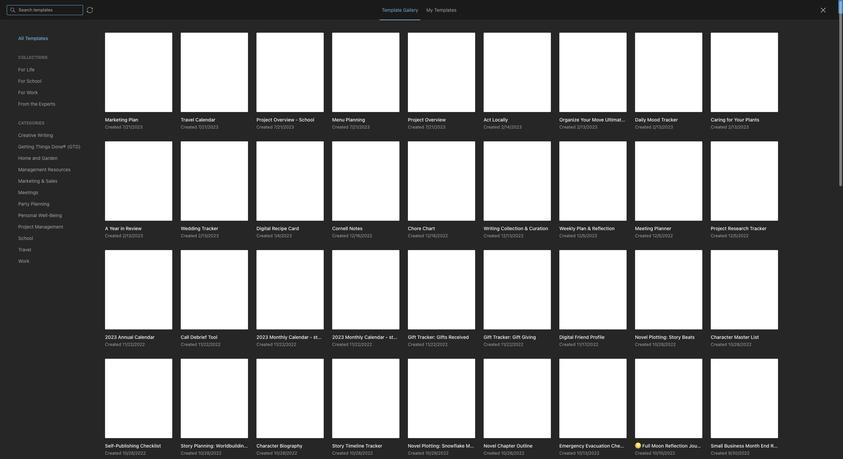 Task type: describe. For each thing, give the bounding box(es) containing it.
only
[[780, 19, 789, 24]]

you
[[790, 19, 798, 24]]

devices.
[[427, 4, 445, 10]]

your
[[416, 4, 426, 10]]

first notebook
[[29, 19, 59, 24]]

sync across all your devices. cancel anytime.
[[382, 4, 481, 10]]

share
[[809, 19, 822, 24]]

note window element
[[0, 0, 844, 460]]

font family image
[[154, 32, 185, 42]]

anytime.
[[463, 4, 481, 10]]

more image
[[393, 32, 414, 42]]

Note Editor text field
[[0, 0, 844, 460]]

notebook
[[39, 19, 59, 24]]

sync
[[382, 4, 393, 10]]

share button
[[803, 16, 828, 27]]

first
[[29, 19, 38, 24]]

all
[[410, 4, 415, 10]]

highlight image
[[254, 32, 271, 42]]

alignment image
[[319, 32, 336, 42]]



Task type: vqa. For each thing, say whether or not it's contained in the screenshot.
Account field
no



Task type: locate. For each thing, give the bounding box(es) containing it.
only you
[[780, 19, 798, 24]]

font size image
[[187, 32, 203, 42]]

font color image
[[205, 32, 222, 42]]

insert image
[[4, 32, 35, 42]]

across
[[394, 4, 409, 10]]

cancel
[[446, 4, 461, 10]]

heading level image
[[117, 32, 152, 42]]

first notebook button
[[21, 17, 61, 26]]

collapse note image
[[5, 18, 13, 26]]



